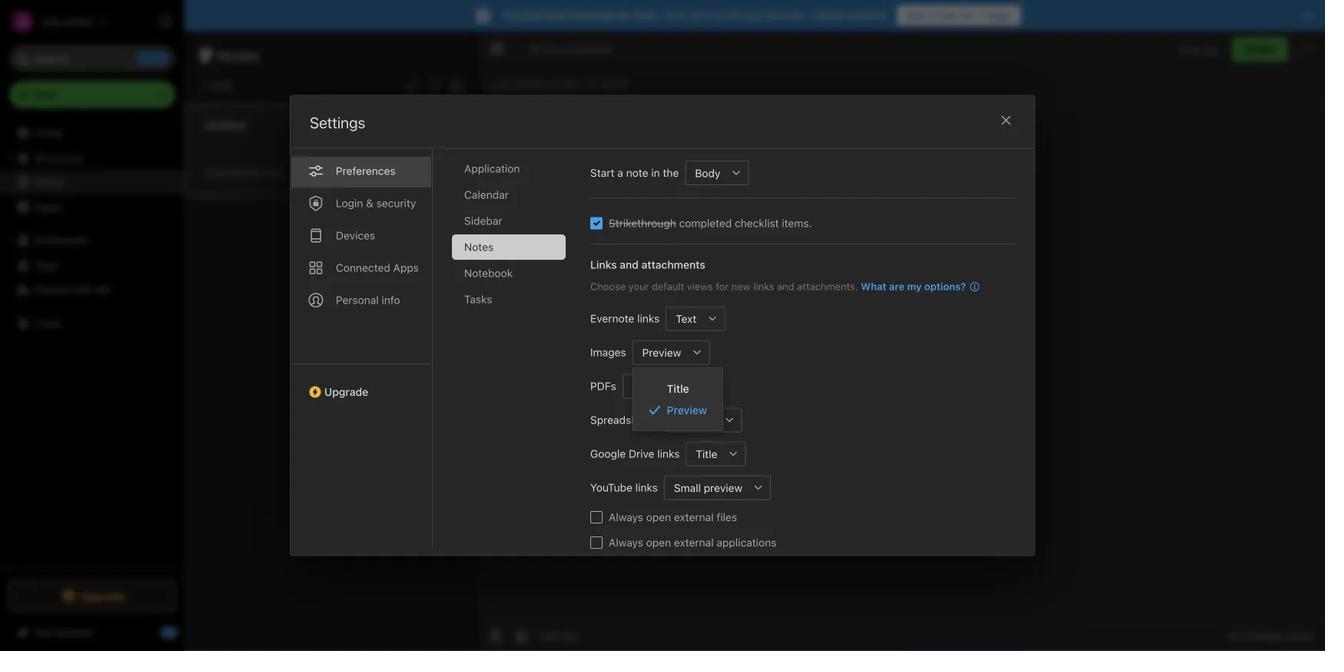 Task type: locate. For each thing, give the bounding box(es) containing it.
1 always from the top
[[609, 510, 643, 523]]

links and attachments
[[590, 258, 705, 271]]

1 vertical spatial and
[[777, 280, 795, 292]]

the
[[663, 166, 679, 179]]

always right always open external files option at the bottom left of page
[[609, 510, 643, 523]]

and left attachments.
[[777, 280, 795, 292]]

spreadsheets
[[590, 413, 659, 426]]

1 vertical spatial personal
[[336, 293, 379, 306]]

settings image
[[157, 12, 175, 31]]

0 vertical spatial note
[[211, 79, 233, 91]]

0 horizontal spatial settings
[[194, 15, 233, 27]]

text button
[[666, 306, 701, 331]]

1 horizontal spatial tab list
[[452, 156, 578, 547]]

for
[[616, 9, 630, 22], [961, 9, 976, 22], [716, 280, 729, 292]]

attachments.
[[797, 280, 858, 292]]

tab list for application
[[291, 140, 433, 547]]

devices.
[[766, 9, 807, 22]]

text
[[676, 312, 697, 325]]

0 vertical spatial upgrade button
[[291, 363, 432, 404]]

2 horizontal spatial notes
[[464, 240, 494, 253]]

1 open from the top
[[646, 510, 671, 523]]

get it free for 7 days button
[[897, 5, 1021, 25]]

0 horizontal spatial personal
[[336, 293, 379, 306]]

what
[[861, 280, 887, 292]]

1 vertical spatial your
[[629, 280, 649, 292]]

google drive links
[[590, 447, 680, 460]]

settings right settings icon at the left top
[[194, 15, 233, 27]]

preferences
[[336, 164, 396, 177]]

0 horizontal spatial upgrade button
[[9, 580, 175, 611]]

0 vertical spatial notebook
[[567, 43, 612, 55]]

0 horizontal spatial title
[[667, 382, 689, 395]]

tab list containing preferences
[[291, 140, 433, 547]]

try
[[502, 9, 518, 22]]

for left 7
[[961, 9, 976, 22]]

for left free:
[[616, 9, 630, 22]]

links right drive
[[657, 447, 680, 460]]

login & security
[[336, 196, 416, 209]]

only
[[1179, 43, 1200, 55]]

2 open from the top
[[646, 536, 671, 549]]

0 horizontal spatial a
[[204, 167, 210, 178]]

Note Editor text field
[[477, 105, 1325, 620]]

changes
[[1244, 630, 1283, 642]]

evernote right the try
[[521, 9, 566, 22]]

home link
[[0, 121, 185, 145]]

0 vertical spatial personal
[[569, 9, 613, 22]]

Start a new note in the body or title. field
[[685, 160, 749, 185]]

body button
[[685, 160, 724, 185]]

0 horizontal spatial notes
[[34, 176, 63, 188]]

nov
[[563, 78, 583, 91]]

0 vertical spatial preview
[[642, 346, 681, 358]]

notes up 1 note
[[218, 46, 260, 64]]

tasks down notebook tab at the top of the page
[[464, 293, 492, 305]]

saved
[[1286, 630, 1313, 642]]

preview up choose default view option for pdfs field on the bottom
[[642, 346, 681, 358]]

only you
[[1179, 43, 1220, 55]]

0 horizontal spatial and
[[620, 258, 639, 271]]

Choose default view option for YouTube links field
[[664, 475, 771, 500]]

items.
[[782, 216, 812, 229]]

2 horizontal spatial for
[[961, 9, 976, 22]]

0 vertical spatial your
[[741, 9, 763, 22]]

notebook tab
[[452, 260, 566, 286]]

notes tab
[[452, 234, 566, 259]]

tree
[[0, 121, 185, 567]]

last
[[490, 78, 511, 91]]

1 horizontal spatial notebook
[[567, 43, 612, 55]]

always for always open external files
[[609, 510, 643, 523]]

preview inside preview link
[[667, 404, 707, 417]]

with
[[72, 283, 93, 296]]

personal down connected
[[336, 293, 379, 306]]

personal
[[569, 9, 613, 22], [336, 293, 379, 306]]

open up always open external applications
[[646, 510, 671, 523]]

note left in
[[626, 166, 648, 179]]

1 vertical spatial external
[[674, 536, 714, 549]]

2 vertical spatial notes
[[464, 240, 494, 253]]

1
[[203, 79, 208, 91]]

for inside button
[[961, 9, 976, 22]]

evernote down choose
[[590, 312, 634, 324]]

open for always open external files
[[646, 510, 671, 523]]

1 external from the top
[[674, 510, 714, 523]]

1 vertical spatial note
[[626, 166, 648, 179]]

free
[[937, 9, 958, 22]]

settings up preferences
[[310, 113, 365, 131]]

a left few
[[204, 167, 210, 178]]

external
[[674, 510, 714, 523], [674, 536, 714, 549]]

1 horizontal spatial notes
[[218, 46, 260, 64]]

calendar tab
[[452, 182, 566, 207]]

youtube
[[590, 481, 633, 494]]

0 vertical spatial and
[[620, 258, 639, 271]]

cancel
[[810, 9, 844, 22]]

and right "links"
[[620, 258, 639, 271]]

notes down sidebar
[[464, 240, 494, 253]]

0 vertical spatial settings
[[194, 15, 233, 27]]

shared with me
[[34, 283, 111, 296]]

tasks inside tab
[[464, 293, 492, 305]]

preview down title link
[[667, 404, 707, 417]]

1 horizontal spatial settings
[[310, 113, 365, 131]]

tab list
[[291, 140, 433, 547], [452, 156, 578, 547]]

small preview
[[674, 481, 743, 494]]

on
[[548, 78, 560, 91]]

1 horizontal spatial tasks
[[464, 293, 492, 305]]

1 vertical spatial tasks
[[464, 293, 492, 305]]

Choose default view option for Google Drive links field
[[686, 441, 746, 466]]

1 vertical spatial notes
[[34, 176, 63, 188]]

0 vertical spatial upgrade
[[324, 385, 368, 398]]

1 horizontal spatial upgrade
[[324, 385, 368, 398]]

tasks tab
[[452, 286, 566, 312]]

0 horizontal spatial for
[[616, 9, 630, 22]]

views
[[687, 280, 713, 292]]

links
[[753, 280, 774, 292], [637, 312, 660, 324], [657, 447, 680, 460], [636, 481, 658, 494]]

a right start
[[618, 166, 623, 179]]

notes inside tree
[[34, 176, 63, 188]]

info
[[382, 293, 400, 306]]

notebook
[[567, 43, 612, 55], [464, 266, 513, 279]]

0 vertical spatial notes
[[218, 46, 260, 64]]

external down always open external files
[[674, 536, 714, 549]]

always right always open external applications checkbox at the left bottom
[[609, 536, 643, 549]]

your right the all in the right of the page
[[741, 9, 763, 22]]

1 vertical spatial evernote
[[590, 312, 634, 324]]

preview inside preview button
[[642, 346, 681, 358]]

title
[[667, 382, 689, 395], [696, 447, 718, 460]]

notebooks link
[[0, 228, 184, 253]]

across
[[692, 9, 725, 22]]

0 vertical spatial evernote
[[521, 9, 566, 22]]

0 vertical spatial title
[[667, 382, 689, 395]]

1 horizontal spatial personal
[[569, 9, 613, 22]]

1 vertical spatial notebook
[[464, 266, 513, 279]]

0 vertical spatial always
[[609, 510, 643, 523]]

1 horizontal spatial title
[[696, 447, 718, 460]]

notes inside tab
[[464, 240, 494, 253]]

first notebook button
[[524, 38, 618, 60]]

external up always open external applications
[[674, 510, 714, 523]]

None search field
[[20, 45, 165, 72]]

choose default view option for pdfs image
[[623, 374, 719, 398]]

0 horizontal spatial upgrade
[[79, 589, 125, 602]]

0 horizontal spatial your
[[629, 280, 649, 292]]

2023
[[601, 78, 628, 91]]

preview
[[642, 346, 681, 358], [667, 404, 707, 417]]

2 external from the top
[[674, 536, 714, 549]]

1 vertical spatial settings
[[310, 113, 365, 131]]

0 horizontal spatial note
[[211, 79, 233, 91]]

1 vertical spatial preview
[[667, 404, 707, 417]]

notes down shortcuts
[[34, 176, 63, 188]]

for left new
[[716, 280, 729, 292]]

upgrade button
[[291, 363, 432, 404], [9, 580, 175, 611]]

new
[[34, 88, 56, 101]]

title up small preview button on the bottom of the page
[[696, 447, 718, 460]]

small
[[674, 481, 701, 494]]

settings
[[194, 15, 233, 27], [310, 113, 365, 131]]

your down links and attachments
[[629, 280, 649, 292]]

17,
[[586, 78, 599, 91]]

for for 7
[[961, 9, 976, 22]]

1 vertical spatial upgrade button
[[9, 580, 175, 611]]

note right 1
[[211, 79, 233, 91]]

shortcuts
[[35, 151, 83, 164]]

choose
[[590, 280, 626, 292]]

trash link
[[0, 311, 184, 336]]

0 horizontal spatial tasks
[[34, 200, 62, 213]]

your
[[741, 9, 763, 22], [629, 280, 649, 292]]

1 vertical spatial upgrade
[[79, 589, 125, 602]]

1 vertical spatial always
[[609, 536, 643, 549]]

a
[[618, 166, 623, 179], [204, 167, 210, 178]]

open down always open external files
[[646, 536, 671, 549]]

1 vertical spatial open
[[646, 536, 671, 549]]

7
[[978, 9, 985, 22]]

always for always open external applications
[[609, 536, 643, 549]]

links
[[590, 258, 617, 271]]

evernote
[[521, 9, 566, 22], [590, 312, 634, 324]]

0 vertical spatial open
[[646, 510, 671, 523]]

notebook inside button
[[567, 43, 612, 55]]

title up preview link
[[667, 382, 689, 395]]

tab list containing application
[[452, 156, 578, 547]]

trash
[[34, 317, 61, 330]]

days
[[987, 9, 1012, 22]]

0 horizontal spatial tab list
[[291, 140, 433, 547]]

1 horizontal spatial for
[[716, 280, 729, 292]]

0 vertical spatial tasks
[[34, 200, 62, 213]]

upgrade
[[324, 385, 368, 398], [79, 589, 125, 602]]

title link
[[633, 377, 723, 399]]

2 always from the top
[[609, 536, 643, 549]]

tasks up notebooks
[[34, 200, 62, 213]]

0 horizontal spatial notebook
[[464, 266, 513, 279]]

&
[[366, 196, 374, 209]]

Always open external files checkbox
[[590, 511, 603, 523]]

notebook up 17,
[[567, 43, 612, 55]]

0 vertical spatial external
[[674, 510, 714, 523]]

you
[[1203, 43, 1220, 55]]

1 vertical spatial title
[[696, 447, 718, 460]]

home
[[34, 126, 63, 139]]

connected apps
[[336, 261, 419, 274]]

notebook down notes tab at the left of page
[[464, 266, 513, 279]]

personal up first notebook
[[569, 9, 613, 22]]



Task type: vqa. For each thing, say whether or not it's contained in the screenshot.
ago
yes



Task type: describe. For each thing, give the bounding box(es) containing it.
all
[[727, 9, 738, 22]]

1 horizontal spatial upgrade button
[[291, 363, 432, 404]]

images
[[590, 346, 626, 358]]

sidebar tab
[[452, 208, 566, 233]]

start a note in the
[[590, 166, 679, 179]]

minutes
[[230, 167, 265, 178]]

calendar
[[464, 188, 509, 201]]

strikethrough
[[609, 216, 676, 229]]

tags button
[[0, 253, 184, 278]]

Select303 checkbox
[[590, 217, 603, 229]]

untitled
[[204, 119, 245, 131]]

tags
[[35, 259, 58, 272]]

settings inside 'tooltip'
[[194, 15, 233, 27]]

shared with me link
[[0, 278, 184, 302]]

anytime.
[[847, 9, 890, 22]]

files
[[717, 510, 737, 523]]

Choose default view option for Spreadsheets field
[[665, 407, 742, 432]]

get it free for 7 days
[[907, 9, 1012, 22]]

links left text button
[[637, 312, 660, 324]]

edited
[[514, 78, 545, 91]]

connected
[[336, 261, 390, 274]]

login
[[336, 196, 363, 209]]

small preview button
[[664, 475, 747, 500]]

notebook inside tab
[[464, 266, 513, 279]]

1 note
[[203, 79, 233, 91]]

application
[[464, 162, 520, 175]]

shortcuts button
[[0, 145, 184, 170]]

expand note image
[[488, 40, 507, 58]]

add a reminder image
[[487, 627, 505, 645]]

body
[[695, 166, 721, 179]]

personal info
[[336, 293, 400, 306]]

security
[[376, 196, 416, 209]]

devices
[[336, 229, 375, 241]]

title inside button
[[696, 447, 718, 460]]

always open external files
[[609, 510, 737, 523]]

always open external applications
[[609, 536, 777, 549]]

for for free:
[[616, 9, 630, 22]]

what are my options?
[[861, 280, 966, 292]]

all
[[1229, 630, 1241, 642]]

external for applications
[[674, 536, 714, 549]]

shared
[[34, 283, 69, 296]]

Choose default view option for PDFs field
[[623, 374, 719, 398]]

first
[[544, 43, 564, 55]]

1 horizontal spatial note
[[626, 166, 648, 179]]

preview button
[[632, 340, 685, 364]]

notebooks
[[35, 234, 88, 247]]

applications
[[717, 536, 777, 549]]

try evernote personal for free: sync across all your devices. cancel anytime.
[[502, 9, 890, 22]]

Search text field
[[20, 45, 165, 72]]

1 horizontal spatial and
[[777, 280, 795, 292]]

1 horizontal spatial your
[[741, 9, 763, 22]]

tasks inside button
[[34, 200, 62, 213]]

few
[[212, 167, 228, 178]]

sidebar
[[464, 214, 502, 227]]

tab list for start a note in the
[[452, 156, 578, 547]]

notes link
[[0, 170, 184, 194]]

new
[[732, 280, 751, 292]]

dropdown list menu
[[633, 377, 723, 421]]

me
[[96, 283, 111, 296]]

add tag image
[[513, 627, 531, 645]]

in
[[651, 166, 660, 179]]

sync
[[664, 9, 689, 22]]

external for files
[[674, 510, 714, 523]]

preview
[[704, 481, 743, 494]]

note window element
[[477, 31, 1325, 651]]

links down drive
[[636, 481, 658, 494]]

1 horizontal spatial evernote
[[590, 312, 634, 324]]

pdfs
[[590, 379, 616, 392]]

tree containing home
[[0, 121, 185, 567]]

it
[[928, 9, 935, 22]]

share button
[[1232, 37, 1288, 62]]

settings tooltip
[[171, 6, 246, 37]]

Choose default view option for Images field
[[632, 340, 710, 364]]

title button
[[686, 441, 721, 466]]

google
[[590, 447, 626, 460]]

youtube links
[[590, 481, 658, 494]]

checklist
[[735, 216, 779, 229]]

get
[[907, 9, 925, 22]]

a few minutes ago
[[204, 167, 284, 178]]

Always open external applications checkbox
[[590, 536, 603, 549]]

evernote links
[[590, 312, 660, 324]]

completed
[[679, 216, 732, 229]]

last edited on nov 17, 2023
[[490, 78, 628, 91]]

ago
[[267, 167, 284, 178]]

my
[[907, 280, 922, 292]]

start
[[590, 166, 615, 179]]

are
[[889, 280, 905, 292]]

close image
[[997, 111, 1016, 130]]

Choose default view option for Evernote links field
[[666, 306, 725, 331]]

apps
[[393, 261, 419, 274]]

open for always open external applications
[[646, 536, 671, 549]]

drive
[[629, 447, 655, 460]]

application tab
[[452, 156, 566, 181]]

share
[[1245, 43, 1275, 55]]

expand notebooks image
[[4, 234, 16, 247]]

choose your default views for new links and attachments.
[[590, 280, 858, 292]]

links right new
[[753, 280, 774, 292]]

1 horizontal spatial a
[[618, 166, 623, 179]]

new button
[[9, 81, 175, 108]]

title inside dropdown list menu
[[667, 382, 689, 395]]

0 horizontal spatial evernote
[[521, 9, 566, 22]]

free:
[[633, 9, 659, 22]]

first notebook
[[544, 43, 612, 55]]

options?
[[925, 280, 966, 292]]

preview link
[[633, 399, 723, 421]]



